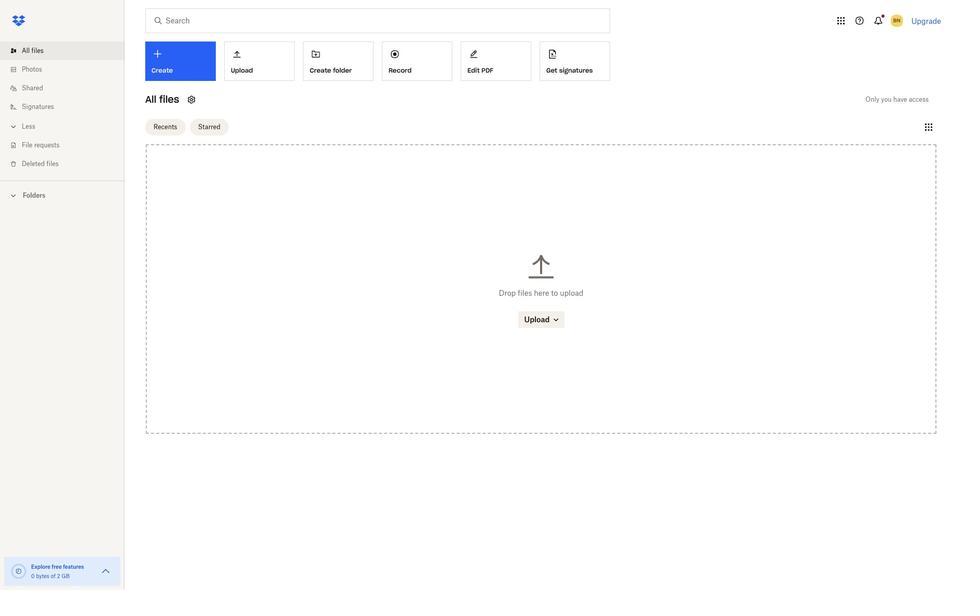 Task type: locate. For each thing, give the bounding box(es) containing it.
0 horizontal spatial upload button
[[224, 42, 295, 81]]

upload button
[[224, 42, 295, 81], [518, 311, 564, 328]]

recents
[[154, 123, 177, 131]]

all files inside all files link
[[22, 47, 44, 54]]

0 vertical spatial all files
[[22, 47, 44, 54]]

signatures link
[[8, 98, 125, 116]]

edit pdf
[[468, 66, 493, 74]]

0 vertical spatial upload button
[[224, 42, 295, 81]]

1 horizontal spatial all
[[145, 93, 156, 105]]

1 vertical spatial upload button
[[518, 311, 564, 328]]

file requests link
[[8, 136, 125, 155]]

1 vertical spatial upload
[[524, 315, 550, 324]]

0 horizontal spatial create
[[152, 66, 173, 74]]

1 vertical spatial all
[[145, 93, 156, 105]]

all files link
[[8, 42, 125, 60]]

files
[[31, 47, 44, 54], [159, 93, 179, 105], [46, 160, 59, 168], [518, 288, 532, 297]]

0 vertical spatial upload
[[231, 66, 253, 74]]

create for create folder
[[310, 66, 331, 74]]

all files
[[22, 47, 44, 54], [145, 93, 179, 105]]

quota usage element
[[10, 563, 27, 580]]

drop
[[499, 288, 516, 297]]

files left 'folder settings' icon
[[159, 93, 179, 105]]

starred
[[198, 123, 220, 131]]

shared link
[[8, 79, 125, 98]]

files right deleted
[[46, 160, 59, 168]]

deleted
[[22, 160, 45, 168]]

of
[[51, 573, 56, 579]]

deleted files link
[[8, 155, 125, 173]]

0
[[31, 573, 35, 579]]

upload
[[231, 66, 253, 74], [524, 315, 550, 324]]

files up photos
[[31, 47, 44, 54]]

all
[[22, 47, 30, 54], [145, 93, 156, 105]]

create inside button
[[310, 66, 331, 74]]

edit
[[468, 66, 480, 74]]

explore
[[31, 564, 50, 570]]

all inside all files link
[[22, 47, 30, 54]]

dropbox image
[[8, 10, 29, 31]]

0 horizontal spatial all files
[[22, 47, 44, 54]]

explore free features 0 bytes of 2 gb
[[31, 564, 84, 579]]

all up photos
[[22, 47, 30, 54]]

edit pdf button
[[461, 42, 531, 81]]

create
[[310, 66, 331, 74], [152, 66, 173, 74]]

photos
[[22, 65, 42, 73]]

1 horizontal spatial upload
[[524, 315, 550, 324]]

folder settings image
[[185, 93, 198, 106]]

get
[[546, 66, 557, 74]]

create button
[[145, 42, 216, 81]]

record
[[389, 66, 412, 74]]

all up recents
[[145, 93, 156, 105]]

1 vertical spatial all files
[[145, 93, 179, 105]]

all files up photos
[[22, 47, 44, 54]]

0 horizontal spatial all
[[22, 47, 30, 54]]

here
[[534, 288, 549, 297]]

create folder
[[310, 66, 352, 74]]

files left here
[[518, 288, 532, 297]]

all files list item
[[0, 42, 125, 60]]

upgrade
[[912, 16, 941, 25]]

list
[[0, 35, 125, 181]]

0 vertical spatial all
[[22, 47, 30, 54]]

1 horizontal spatial create
[[310, 66, 331, 74]]

bn button
[[889, 12, 905, 29]]

requests
[[34, 141, 60, 149]]

file requests
[[22, 141, 60, 149]]

all files up recents
[[145, 93, 179, 105]]

create inside dropdown button
[[152, 66, 173, 74]]

less
[[22, 122, 35, 130]]



Task type: vqa. For each thing, say whether or not it's contained in the screenshot.
to
yes



Task type: describe. For each thing, give the bounding box(es) containing it.
free
[[52, 564, 62, 570]]

to
[[551, 288, 558, 297]]

0 horizontal spatial upload
[[231, 66, 253, 74]]

1 horizontal spatial all files
[[145, 93, 179, 105]]

get signatures button
[[540, 42, 610, 81]]

drop files here to upload
[[499, 288, 584, 297]]

shared
[[22, 84, 43, 92]]

folders
[[23, 191, 45, 199]]

files inside list item
[[31, 47, 44, 54]]

record button
[[382, 42, 453, 81]]

folders button
[[0, 187, 125, 203]]

signatures
[[22, 103, 54, 111]]

upgrade link
[[912, 16, 941, 25]]

bytes
[[36, 573, 49, 579]]

Search text field
[[166, 15, 588, 26]]

signatures
[[559, 66, 593, 74]]

create for create
[[152, 66, 173, 74]]

have
[[894, 95, 907, 103]]

bn
[[894, 17, 901, 24]]

access
[[909, 95, 929, 103]]

deleted files
[[22, 160, 59, 168]]

you
[[881, 95, 892, 103]]

upload
[[560, 288, 584, 297]]

1 horizontal spatial upload button
[[518, 311, 564, 328]]

file
[[22, 141, 33, 149]]

pdf
[[482, 66, 493, 74]]

gb
[[62, 573, 70, 579]]

2
[[57, 573, 60, 579]]

create folder button
[[303, 42, 374, 81]]

only you have access
[[866, 95, 929, 103]]

list containing all files
[[0, 35, 125, 181]]

photos link
[[8, 60, 125, 79]]

features
[[63, 564, 84, 570]]

less image
[[8, 121, 19, 132]]

starred button
[[190, 119, 229, 135]]

recents button
[[145, 119, 186, 135]]

get signatures
[[546, 66, 593, 74]]

only
[[866, 95, 880, 103]]

folder
[[333, 66, 352, 74]]



